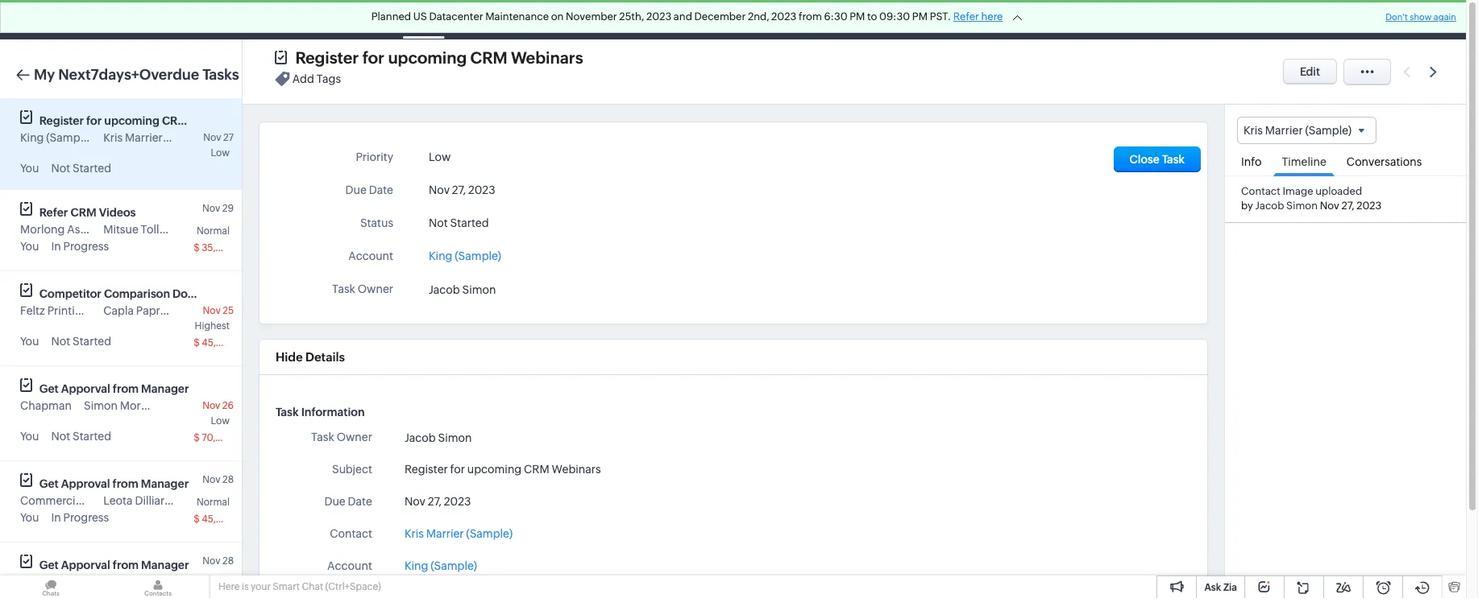 Task type: locate. For each thing, give the bounding box(es) containing it.
priority
[[356, 151, 393, 164]]

leota dilliard (sample)
[[103, 495, 220, 508]]

my next7days+overdue tasks
[[34, 66, 239, 83]]

0 vertical spatial jacob simon
[[429, 284, 496, 297]]

progress for press
[[63, 512, 109, 525]]

zia
[[1223, 583, 1237, 594]]

started for from
[[73, 430, 111, 443]]

nov 28 for kris marrier (sample)
[[203, 556, 234, 567]]

$ for dilliard
[[194, 514, 200, 525]]

0 vertical spatial in progress
[[51, 240, 109, 253]]

$ left 35,000.00 on the top
[[194, 243, 200, 254]]

0 vertical spatial manager
[[141, 383, 189, 396]]

1 28 from the top
[[222, 475, 234, 486]]

(sample)
[[1305, 124, 1352, 137], [46, 131, 93, 144], [165, 131, 211, 144], [179, 223, 225, 236], [455, 250, 501, 263], [184, 305, 231, 318], [167, 400, 213, 413], [174, 495, 220, 508], [466, 528, 513, 541], [431, 560, 477, 573], [46, 576, 93, 589], [165, 576, 211, 589]]

28 down 70,000.00
[[222, 475, 234, 486]]

1 vertical spatial webinars
[[190, 114, 241, 127]]

5 you from the top
[[20, 512, 39, 525]]

manager up "contacts" image
[[141, 559, 189, 572]]

1 vertical spatial king (sample) link
[[404, 559, 477, 575]]

4 $ from the top
[[194, 514, 200, 525]]

simon morasca (sample)
[[84, 400, 213, 413]]

1 vertical spatial contact
[[330, 528, 372, 541]]

0 vertical spatial contact
[[1241, 186, 1280, 198]]

task down task information
[[311, 431, 334, 444]]

2 progress from the top
[[63, 512, 109, 525]]

printing
[[47, 305, 89, 318]]

1 horizontal spatial pm
[[912, 10, 928, 23]]

in progress down morlong associates
[[51, 240, 109, 253]]

2 vertical spatial jacob
[[404, 432, 436, 445]]

28 up the high
[[222, 556, 234, 567]]

1 45,000.00 from the top
[[202, 338, 251, 349]]

refer
[[953, 10, 979, 23], [39, 206, 68, 219]]

get apporval from manager nov 26
[[39, 383, 234, 412]]

low down 27
[[211, 147, 230, 159]]

2 vertical spatial manager
[[141, 559, 189, 572]]

0 horizontal spatial refer
[[39, 206, 68, 219]]

nov inside contact image uploaded by jacob simon nov 27, 2023
[[1320, 200, 1339, 212]]

1 apporval from the top
[[61, 383, 110, 396]]

$ 45,000.00 down highest
[[194, 338, 251, 349]]

is
[[242, 582, 249, 593]]

0 horizontal spatial contact
[[330, 528, 372, 541]]

2 $ from the top
[[194, 338, 200, 349]]

apporval
[[61, 383, 110, 396], [61, 559, 110, 572]]

due date down subject
[[324, 496, 372, 509]]

1 vertical spatial 45,000.00
[[202, 514, 251, 525]]

manager up leota dilliard (sample)
[[141, 478, 189, 491]]

1 vertical spatial jacob
[[429, 284, 460, 297]]

for inside register for upcoming crm webinars nov 27
[[86, 114, 102, 127]]

projects
[[937, 13, 980, 26]]

register up kris marrier (sample) link
[[404, 463, 448, 476]]

not started for document
[[51, 335, 111, 348]]

due down subject
[[324, 496, 346, 509]]

conversations link
[[1339, 144, 1430, 176]]

for down deals
[[362, 48, 384, 67]]

1 vertical spatial for
[[86, 114, 102, 127]]

1 vertical spatial manager
[[141, 478, 189, 491]]

$ down leota dilliard (sample)
[[194, 514, 200, 525]]

progress
[[63, 240, 109, 253], [63, 512, 109, 525]]

2 vertical spatial webinars
[[552, 463, 601, 476]]

previous record image
[[1403, 66, 1410, 77]]

simon inside contact image uploaded by jacob simon nov 27, 2023
[[1286, 200, 1318, 212]]

29
[[222, 203, 234, 214]]

0 vertical spatial normal
[[197, 226, 230, 237]]

progress down 'associates'
[[63, 240, 109, 253]]

from left 6:30
[[799, 10, 822, 23]]

due down priority
[[345, 184, 367, 197]]

45,000.00
[[202, 338, 251, 349], [202, 514, 251, 525]]

2 vertical spatial get
[[39, 559, 59, 572]]

45,000.00 down highest
[[202, 338, 251, 349]]

add
[[292, 73, 314, 86]]

0 vertical spatial apporval
[[61, 383, 110, 396]]

create menu image
[[1192, 10, 1212, 29]]

task left the information
[[276, 406, 299, 419]]

nov inside competitor comparison document nov 25
[[203, 305, 221, 317]]

from inside get apporval from manager nov 26
[[113, 383, 139, 396]]

manager inside get apporval from manager nov 26
[[141, 383, 189, 396]]

owner down status at the left top of page
[[358, 283, 393, 296]]

contact up (ctrl+space)
[[330, 528, 372, 541]]

for up kris marrier (sample) link
[[450, 463, 465, 476]]

you down morlong
[[20, 240, 39, 253]]

chat
[[302, 582, 323, 593]]

0 vertical spatial 28
[[222, 475, 234, 486]]

$
[[194, 243, 200, 254], [194, 338, 200, 349], [194, 433, 200, 444], [194, 514, 200, 525]]

not started for from
[[51, 430, 111, 443]]

pst.
[[930, 10, 951, 23]]

27,
[[452, 184, 466, 197], [1341, 200, 1354, 212], [428, 496, 442, 509]]

1 vertical spatial progress
[[63, 512, 109, 525]]

1 horizontal spatial 27,
[[452, 184, 466, 197]]

ask zia
[[1204, 583, 1237, 594]]

0 vertical spatial jacob
[[1255, 200, 1284, 212]]

2 $ 45,000.00 from the top
[[194, 514, 251, 525]]

0 vertical spatial register for upcoming crm webinars
[[295, 48, 583, 67]]

1 horizontal spatial contact
[[1241, 186, 1280, 198]]

1 vertical spatial register
[[39, 114, 84, 127]]

0 horizontal spatial register
[[39, 114, 84, 127]]

1 vertical spatial $ 45,000.00
[[194, 514, 251, 525]]

chats image
[[0, 576, 102, 599]]

get up the commercial at the bottom left
[[39, 478, 59, 491]]

2 horizontal spatial 27,
[[1341, 200, 1354, 212]]

0 horizontal spatial pm
[[850, 10, 865, 23]]

1 in progress from the top
[[51, 240, 109, 253]]

0 vertical spatial due
[[345, 184, 367, 197]]

apporval up the chapman
[[61, 383, 110, 396]]

morlong associates
[[20, 223, 123, 236]]

account
[[348, 250, 393, 263], [327, 560, 372, 573]]

apporval inside get apporval from manager nov 26
[[61, 383, 110, 396]]

task owner down the information
[[311, 431, 372, 444]]

you down the chapman
[[20, 430, 39, 443]]

simon
[[1286, 200, 1318, 212], [462, 284, 496, 297], [84, 400, 118, 413], [438, 432, 472, 445]]

get inside get apporval from manager nov 26
[[39, 383, 59, 396]]

in progress for press
[[51, 512, 109, 525]]

kris marrier (sample) link
[[404, 526, 513, 543]]

2 28 from the top
[[222, 556, 234, 567]]

to
[[867, 10, 877, 23]]

not right status at the left top of page
[[429, 217, 448, 230]]

apporval up chats image
[[61, 559, 110, 572]]

0 vertical spatial progress
[[63, 240, 109, 253]]

1 vertical spatial apporval
[[61, 559, 110, 572]]

crm
[[39, 11, 71, 28], [470, 48, 507, 67], [162, 114, 188, 127], [70, 206, 96, 219], [524, 463, 549, 476]]

nov 28 up the high
[[203, 556, 234, 567]]

3 you from the top
[[20, 335, 39, 348]]

info link
[[1233, 144, 1270, 176]]

1 in from the top
[[51, 240, 61, 253]]

tasks right deals
[[409, 13, 438, 26]]

1 vertical spatial normal
[[197, 497, 230, 509]]

service
[[91, 305, 130, 318]]

show
[[1410, 12, 1432, 22]]

get up the chapman
[[39, 383, 59, 396]]

marrier inside kris marrier (sample) link
[[426, 528, 464, 541]]

3 get from the top
[[39, 559, 59, 572]]

kris inside field
[[1244, 124, 1263, 137]]

date
[[369, 184, 393, 197], [348, 496, 372, 509]]

register up tags
[[295, 48, 359, 67]]

products link
[[717, 0, 790, 39]]

due date
[[345, 184, 393, 197], [324, 496, 372, 509]]

don't show again link
[[1385, 12, 1456, 22]]

get for get approval from manager
[[39, 478, 59, 491]]

tasks up 27
[[202, 66, 239, 83]]

1 vertical spatial 27,
[[1341, 200, 1354, 212]]

create menu element
[[1182, 0, 1222, 39]]

date down subject
[[348, 496, 372, 509]]

normal right dilliard
[[197, 497, 230, 509]]

add tags
[[292, 73, 341, 86]]

1 vertical spatial owner
[[337, 431, 372, 444]]

refer right pst.
[[953, 10, 979, 23]]

manager for get apporval from manager nov 26
[[141, 383, 189, 396]]

in progress
[[51, 240, 109, 253], [51, 512, 109, 525]]

press
[[87, 495, 114, 508]]

kris
[[1244, 124, 1263, 137], [103, 131, 123, 144], [404, 528, 424, 541], [103, 576, 123, 589]]

enterprise-
[[1086, 7, 1138, 19]]

1 nov 28 from the top
[[203, 475, 234, 486]]

capla paprocki (sample)
[[103, 305, 231, 318]]

in down the commercial at the bottom left
[[51, 512, 61, 525]]

webinars inside register for upcoming crm webinars nov 27
[[190, 114, 241, 127]]

35,000.00
[[202, 243, 251, 254]]

status
[[360, 217, 393, 230]]

from for get approval from manager
[[112, 478, 138, 491]]

here is your smart chat (ctrl+space)
[[218, 582, 381, 593]]

$ left 70,000.00
[[194, 433, 200, 444]]

1 normal from the top
[[197, 226, 230, 237]]

1 vertical spatial nov 27, 2023
[[404, 496, 471, 509]]

not down printing
[[51, 335, 70, 348]]

pm left pst.
[[912, 10, 928, 23]]

0 vertical spatial in
[[51, 240, 61, 253]]

4 you from the top
[[20, 430, 39, 443]]

2 vertical spatial for
[[450, 463, 465, 476]]

contact inside contact image uploaded by jacob simon nov 27, 2023
[[1241, 186, 1280, 198]]

0 vertical spatial nov 28
[[203, 475, 234, 486]]

1 vertical spatial jacob simon
[[404, 432, 472, 445]]

calls
[[538, 13, 564, 26]]

get
[[39, 383, 59, 396], [39, 478, 59, 491], [39, 559, 59, 572]]

register down my
[[39, 114, 84, 127]]

1 $ 45,000.00 from the top
[[194, 338, 251, 349]]

1 vertical spatial account
[[327, 560, 372, 573]]

in
[[51, 240, 61, 253], [51, 512, 61, 525]]

0 vertical spatial nov 27, 2023
[[429, 184, 495, 197]]

3 $ from the top
[[194, 433, 200, 444]]

contact for contact
[[330, 528, 372, 541]]

1 vertical spatial in
[[51, 512, 61, 525]]

1 vertical spatial upcoming
[[104, 114, 159, 127]]

started
[[73, 162, 111, 175], [450, 217, 489, 230], [73, 335, 111, 348], [73, 430, 111, 443]]

0 vertical spatial 27,
[[452, 184, 466, 197]]

search element
[[1222, 0, 1255, 39]]

webinars
[[511, 48, 583, 67], [190, 114, 241, 127], [552, 463, 601, 476]]

0 vertical spatial get
[[39, 383, 59, 396]]

27, inside contact image uploaded by jacob simon nov 27, 2023
[[1341, 200, 1354, 212]]

manager up the simon morasca (sample)
[[141, 383, 189, 396]]

0 vertical spatial 45,000.00
[[202, 338, 251, 349]]

profile image
[[1384, 0, 1429, 39]]

1 vertical spatial register for upcoming crm webinars
[[404, 463, 601, 476]]

$ 35,000.00
[[194, 243, 251, 254]]

you for king (sample)
[[20, 162, 39, 175]]

1 $ from the top
[[194, 243, 200, 254]]

not up "refer crm videos"
[[51, 162, 70, 175]]

contact
[[1241, 186, 1280, 198], [330, 528, 372, 541]]

$ 45,000.00 down leota dilliard (sample)
[[194, 514, 251, 525]]

2 you from the top
[[20, 240, 39, 253]]

refer here link
[[953, 10, 1003, 23]]

marketplace element
[[1318, 0, 1352, 39]]

1 vertical spatial task owner
[[311, 431, 372, 444]]

progress for associates
[[63, 240, 109, 253]]

you down 'feltz'
[[20, 335, 39, 348]]

0 vertical spatial upcoming
[[388, 48, 467, 67]]

started for document
[[73, 335, 111, 348]]

trial
[[1138, 7, 1159, 19]]

upcoming
[[388, 48, 467, 67], [104, 114, 159, 127], [467, 463, 522, 476]]

hide
[[276, 351, 303, 364]]

0 vertical spatial king (sample) link
[[429, 245, 501, 263]]

2 pm from the left
[[912, 10, 928, 23]]

from up "leota"
[[112, 478, 138, 491]]

(sample) inside field
[[1305, 124, 1352, 137]]

calls link
[[525, 0, 576, 39]]

upgrade
[[1099, 20, 1145, 31]]

1 horizontal spatial tasks
[[409, 13, 438, 26]]

setup element
[[1352, 0, 1384, 39]]

1 get from the top
[[39, 383, 59, 396]]

in for morlong
[[51, 240, 61, 253]]

crm inside register for upcoming crm webinars nov 27
[[162, 114, 188, 127]]

for
[[362, 48, 384, 67], [86, 114, 102, 127], [450, 463, 465, 476]]

1 vertical spatial refer
[[39, 206, 68, 219]]

pm
[[850, 10, 865, 23], [912, 10, 928, 23]]

2 apporval from the top
[[61, 559, 110, 572]]

2 normal from the top
[[197, 497, 230, 509]]

2 in from the top
[[51, 512, 61, 525]]

1 pm from the left
[[850, 10, 865, 23]]

2 vertical spatial register
[[404, 463, 448, 476]]

not for get apporval from manager
[[51, 430, 70, 443]]

date up status at the left top of page
[[369, 184, 393, 197]]

nov 28 for leota dilliard (sample)
[[203, 475, 234, 486]]

you up morlong
[[20, 162, 39, 175]]

due
[[345, 184, 367, 197], [324, 496, 346, 509]]

from up "contacts" image
[[113, 559, 139, 572]]

contact up by
[[1241, 186, 1280, 198]]

2 45,000.00 from the top
[[202, 514, 251, 525]]

you down the commercial at the bottom left
[[20, 512, 39, 525]]

1 vertical spatial due
[[324, 496, 346, 509]]

25th,
[[619, 10, 644, 23]]

close task link
[[1113, 147, 1201, 172]]

task owner down status at the left top of page
[[332, 283, 393, 296]]

nov inside get apporval from manager nov 26
[[202, 401, 220, 412]]

marrier
[[1265, 124, 1303, 137], [125, 131, 163, 144], [426, 528, 464, 541], [125, 576, 163, 589]]

09:30
[[879, 10, 910, 23]]

2 nov 28 from the top
[[203, 556, 234, 567]]

0 horizontal spatial for
[[86, 114, 102, 127]]

nov 28 down $ 70,000.00
[[203, 475, 234, 486]]

normal for leota dilliard (sample)
[[197, 497, 230, 509]]

$ 45,000.00 for leota dilliard (sample)
[[194, 514, 251, 525]]

get up chats image
[[39, 559, 59, 572]]

0 horizontal spatial tasks
[[202, 66, 239, 83]]

not down the chapman
[[51, 430, 70, 443]]

1 vertical spatial nov 28
[[203, 556, 234, 567]]

0 vertical spatial tasks
[[409, 13, 438, 26]]

45,000.00 for capla paprocki (sample)
[[202, 338, 251, 349]]

owner up subject
[[337, 431, 372, 444]]

1 vertical spatial 28
[[222, 556, 234, 567]]

26
[[222, 401, 234, 412]]

from up morasca
[[113, 383, 139, 396]]

2 vertical spatial 27,
[[428, 496, 442, 509]]

you
[[20, 162, 39, 175], [20, 240, 39, 253], [20, 335, 39, 348], [20, 430, 39, 443], [20, 512, 39, 525]]

45,000.00 up the high
[[202, 514, 251, 525]]

in progress down commercial press at the left
[[51, 512, 109, 525]]

2 in progress from the top
[[51, 512, 109, 525]]

low up $ 70,000.00
[[211, 416, 230, 427]]

1 horizontal spatial refer
[[953, 10, 979, 23]]

account up (ctrl+space)
[[327, 560, 372, 573]]

low
[[211, 147, 230, 159], [429, 151, 451, 164], [211, 416, 230, 427]]

marrier inside kris marrier (sample) field
[[1265, 124, 1303, 137]]

1 vertical spatial in progress
[[51, 512, 109, 525]]

1 horizontal spatial for
[[362, 48, 384, 67]]

$ 45,000.00 for capla paprocki (sample)
[[194, 338, 251, 349]]

0 vertical spatial $ 45,000.00
[[194, 338, 251, 349]]

1 you from the top
[[20, 162, 39, 175]]

2 get from the top
[[39, 478, 59, 491]]

1 horizontal spatial register
[[295, 48, 359, 67]]

account down status at the left top of page
[[348, 250, 393, 263]]

$ 70,000.00
[[194, 433, 250, 444]]

king
[[20, 131, 44, 144], [429, 250, 452, 263], [404, 560, 428, 573], [20, 576, 44, 589]]

45,000.00 for leota dilliard (sample)
[[202, 514, 251, 525]]

pm left to
[[850, 10, 865, 23]]

close
[[1130, 153, 1160, 166]]

in down morlong
[[51, 240, 61, 253]]

due date down priority
[[345, 184, 393, 197]]

low for webinars
[[211, 147, 230, 159]]

for down next7days+overdue
[[86, 114, 102, 127]]

progress down press
[[63, 512, 109, 525]]

nov inside register for upcoming crm webinars nov 27
[[203, 132, 221, 143]]

upcoming up kris marrier (sample) link
[[467, 463, 522, 476]]

refer up morlong
[[39, 206, 68, 219]]

register for upcoming crm webinars down tasks 'link'
[[295, 48, 583, 67]]

owner
[[358, 283, 393, 296], [337, 431, 372, 444]]

$ down highest
[[194, 338, 200, 349]]

kris marrier (sample) inside field
[[1244, 124, 1352, 137]]

not for register for upcoming crm webinars
[[51, 162, 70, 175]]

register for upcoming crm webinars up kris marrier (sample) link
[[404, 463, 601, 476]]

0 horizontal spatial 27,
[[428, 496, 442, 509]]

1 vertical spatial get
[[39, 478, 59, 491]]

1 progress from the top
[[63, 240, 109, 253]]

edit button
[[1283, 59, 1337, 85]]

0 vertical spatial account
[[348, 250, 393, 263]]

in for commercial
[[51, 512, 61, 525]]

low for nov
[[211, 416, 230, 427]]

1 vertical spatial tasks
[[202, 66, 239, 83]]

upcoming down next7days+overdue
[[104, 114, 159, 127]]

1 vertical spatial date
[[348, 496, 372, 509]]

normal up $ 35,000.00
[[197, 226, 230, 237]]

upcoming down tasks 'link'
[[388, 48, 467, 67]]

0 vertical spatial date
[[369, 184, 393, 197]]

upcoming inside register for upcoming crm webinars nov 27
[[104, 114, 159, 127]]



Task type: describe. For each thing, give the bounding box(es) containing it.
services
[[867, 13, 912, 26]]

approval
[[61, 478, 110, 491]]

nov 29
[[202, 203, 234, 214]]

associates
[[67, 223, 123, 236]]

morlong
[[20, 223, 65, 236]]

don't
[[1385, 12, 1408, 22]]

register inside register for upcoming crm webinars nov 27
[[39, 114, 84, 127]]

get for get apporval from manager nov 26
[[39, 383, 59, 396]]

28 for leota dilliard (sample)
[[222, 475, 234, 486]]

started for upcoming
[[73, 162, 111, 175]]

and
[[674, 10, 692, 23]]

image
[[1283, 186, 1313, 198]]

2023 inside contact image uploaded by jacob simon nov 27, 2023
[[1356, 200, 1382, 212]]

you for morlong associates
[[20, 240, 39, 253]]

products
[[730, 13, 777, 26]]

low right priority
[[429, 151, 451, 164]]

datacenter
[[429, 10, 483, 23]]

you for chapman
[[20, 430, 39, 443]]

2 horizontal spatial for
[[450, 463, 465, 476]]

timeline link
[[1274, 144, 1334, 177]]

next record image
[[1430, 66, 1440, 77]]

reports link
[[576, 0, 643, 39]]

not started for upcoming
[[51, 162, 111, 175]]

by
[[1241, 200, 1253, 212]]

december
[[694, 10, 746, 23]]

0 vertical spatial register
[[295, 48, 359, 67]]

analytics
[[656, 13, 704, 26]]

hide details link
[[276, 351, 345, 364]]

capla
[[103, 305, 134, 318]]

get for get apporval from manager
[[39, 559, 59, 572]]

task information
[[276, 406, 365, 419]]

don't show again
[[1385, 12, 1456, 22]]

on
[[551, 10, 564, 23]]

Kris Marrier (Sample) field
[[1237, 117, 1377, 144]]

jacob inside contact image uploaded by jacob simon nov 27, 2023
[[1255, 200, 1284, 212]]

contacts image
[[107, 576, 209, 599]]

edit
[[1300, 65, 1320, 78]]

0 vertical spatial webinars
[[511, 48, 583, 67]]

register for upcoming crm webinars nov 27
[[39, 114, 241, 143]]

again
[[1434, 12, 1456, 22]]

get apporval from manager
[[39, 559, 189, 572]]

feltz
[[20, 305, 45, 318]]

refer crm videos
[[39, 206, 136, 219]]

you for feltz printing service
[[20, 335, 39, 348]]

uploaded
[[1315, 186, 1362, 198]]

videos
[[99, 206, 136, 219]]

account for the top the king (sample) link
[[348, 250, 393, 263]]

account for bottom the king (sample) link
[[327, 560, 372, 573]]

2 vertical spatial upcoming
[[467, 463, 522, 476]]

planned us datacenter maintenance on november 25th, 2023 and december 2nd, 2023 from 6:30 pm to 09:30 pm pst. refer here
[[371, 10, 1003, 23]]

planned
[[371, 10, 411, 23]]

0 vertical spatial refer
[[953, 10, 979, 23]]

manager for get apporval from manager
[[141, 559, 189, 572]]

0 vertical spatial for
[[362, 48, 384, 67]]

70,000.00
[[202, 433, 250, 444]]

competitor
[[39, 288, 101, 301]]

services link
[[854, 0, 925, 39]]

2 horizontal spatial register
[[404, 463, 448, 476]]

apporval for get apporval from manager
[[61, 559, 110, 572]]

0 vertical spatial task owner
[[332, 283, 393, 296]]

27
[[223, 132, 234, 143]]

deals
[[355, 13, 384, 26]]

crm link
[[13, 11, 71, 28]]

high
[[208, 579, 230, 590]]

commercial
[[20, 495, 84, 508]]

mitsue tollner (sample)
[[103, 223, 225, 236]]

you for commercial press
[[20, 512, 39, 525]]

0 vertical spatial due date
[[345, 184, 393, 197]]

my
[[34, 66, 55, 83]]

$ for morasca
[[194, 433, 200, 444]]

manager for get approval from manager
[[141, 478, 189, 491]]

6:30
[[824, 10, 848, 23]]

your
[[251, 582, 271, 593]]

close task
[[1130, 153, 1185, 166]]

smart
[[273, 582, 300, 593]]

normal for mitsue tollner (sample)
[[197, 226, 230, 237]]

$ for paprocki
[[194, 338, 200, 349]]

2nd,
[[748, 10, 769, 23]]

details
[[305, 351, 345, 364]]

signals element
[[1255, 0, 1285, 39]]

quotes
[[803, 13, 841, 26]]

morasca
[[120, 400, 165, 413]]

projects link
[[925, 0, 993, 39]]

task up the details
[[332, 283, 355, 296]]

get approval from manager
[[39, 478, 189, 491]]

november
[[566, 10, 617, 23]]

tasks link
[[396, 0, 451, 39]]

in progress for associates
[[51, 240, 109, 253]]

information
[[301, 406, 365, 419]]

apporval for get apporval from manager nov 26
[[61, 383, 110, 396]]

competitor comparison document nov 25
[[39, 288, 234, 317]]

here
[[218, 582, 240, 593]]

document
[[173, 288, 229, 301]]

paprocki
[[136, 305, 182, 318]]

meetings
[[464, 13, 512, 26]]

enterprise-trial upgrade
[[1086, 7, 1159, 31]]

contact for contact image uploaded by jacob simon nov 27, 2023
[[1241, 186, 1280, 198]]

us
[[413, 10, 427, 23]]

not for competitor comparison document
[[51, 335, 70, 348]]

task right close
[[1162, 153, 1185, 166]]

$ for tollner
[[194, 243, 200, 254]]

0 vertical spatial owner
[[358, 283, 393, 296]]

commercial press
[[20, 495, 114, 508]]

(ctrl+space)
[[325, 582, 381, 593]]

hide details
[[276, 351, 345, 364]]

tags
[[316, 73, 341, 86]]

meetings link
[[451, 0, 525, 39]]

here
[[981, 10, 1003, 23]]

subject
[[332, 463, 372, 476]]

quotes link
[[790, 0, 854, 39]]

28 for kris marrier (sample)
[[222, 556, 234, 567]]

comparison
[[104, 288, 170, 301]]

dilliard
[[135, 495, 171, 508]]

feltz printing service
[[20, 305, 130, 318]]

deals link
[[342, 0, 396, 39]]

leota
[[103, 495, 133, 508]]

conversations
[[1347, 156, 1422, 169]]

tollner
[[141, 223, 177, 236]]

from for get apporval from manager nov 26
[[113, 383, 139, 396]]

from for get apporval from manager
[[113, 559, 139, 572]]

1 vertical spatial due date
[[324, 496, 372, 509]]

tasks inside 'link'
[[409, 13, 438, 26]]

ask
[[1204, 583, 1221, 594]]



Task type: vqa. For each thing, say whether or not it's contained in the screenshot.
topmost nov 28
yes



